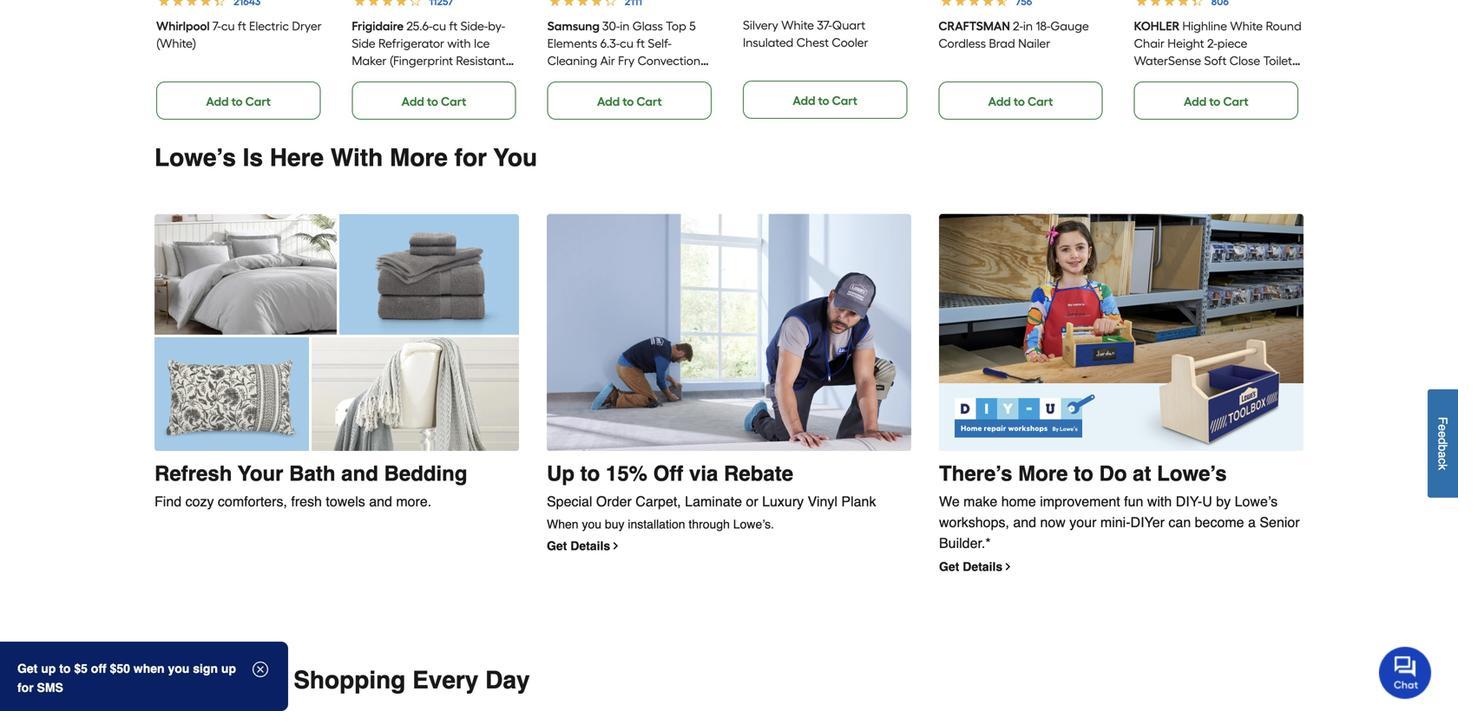 Task type: describe. For each thing, give the bounding box(es) containing it.
energy
[[436, 71, 480, 86]]

1 e from the top
[[1436, 425, 1450, 431]]

get up to $5 off $50 when you sign up for sms
[[17, 662, 236, 695]]

day
[[485, 667, 530, 695]]

f e e d b a c k
[[1436, 417, 1450, 471]]

stainless inside 30-in glass top 5 elements 6.3-cu ft self- cleaning air fry convection oven freestanding smart electric range (fingerprint resistant stainless steel)
[[600, 105, 648, 120]]

cart for 25.6-cu ft side-by- side refrigerator with ice maker (fingerprint resistant stainless steel) energy star
[[441, 94, 466, 109]]

brad
[[989, 36, 1015, 51]]

plank
[[841, 494, 876, 510]]

fry
[[618, 53, 635, 68]]

round
[[1266, 19, 1302, 33]]

bedding
[[384, 462, 467, 486]]

mini-
[[1100, 515, 1131, 531]]

comforters,
[[218, 494, 287, 510]]

highline
[[1182, 19, 1227, 33]]

self-
[[648, 36, 672, 51]]

make
[[964, 494, 998, 510]]

chair
[[1134, 36, 1165, 51]]

fun
[[1124, 494, 1143, 510]]

add to cart link down chest
[[743, 81, 907, 119]]

when
[[133, 662, 165, 676]]

samsung
[[547, 19, 600, 33]]

chevron right image
[[610, 541, 621, 552]]

convenient
[[154, 667, 287, 695]]

$50
[[110, 662, 130, 676]]

diy-
[[1176, 494, 1202, 510]]

piece
[[1218, 36, 1248, 51]]

every
[[412, 667, 479, 695]]

laminate
[[685, 494, 742, 510]]

a little girl wearing a red lowe's apron and holding her d i y wooden tool box. image
[[939, 214, 1304, 455]]

add to cart link for 2-in 18-gauge cordless brad nailer
[[939, 82, 1103, 120]]

dryer
[[292, 19, 322, 33]]

cooler
[[832, 35, 868, 50]]

list item containing whirlpool
[[156, 0, 324, 120]]

b
[[1436, 445, 1450, 452]]

whirlpool
[[156, 19, 210, 33]]

craftsman
[[939, 19, 1010, 33]]

towels
[[326, 494, 365, 510]]

get for there's more to do at lowe's
[[939, 560, 959, 574]]

to inside there's more to do at lowe's we make home improvement fun with diy-u by lowe's workshops, and now your mini-diyer can become a senior builder.*
[[1074, 462, 1093, 486]]

silvery white 37-quart insulated chest cooler
[[743, 18, 868, 50]]

c
[[1436, 458, 1450, 465]]

1.28-
[[1214, 71, 1238, 86]]

through
[[689, 518, 730, 532]]

get details for up to 15% off via rebate
[[547, 539, 610, 553]]

a inside button
[[1436, 452, 1450, 458]]

in inside highline white round chair height 2-piece watersense soft close toilet 12-in rough-in 1.28-gpf
[[1149, 71, 1159, 86]]

15%
[[606, 462, 648, 486]]

0 vertical spatial and
[[341, 462, 378, 486]]

become
[[1195, 515, 1244, 531]]

senior
[[1260, 515, 1300, 531]]

k
[[1436, 465, 1450, 471]]

5
[[689, 19, 696, 33]]

close
[[1230, 53, 1260, 68]]

steel) inside 25.6-cu ft side-by- side refrigerator with ice maker (fingerprint resistant stainless steel) energy star
[[403, 71, 433, 86]]

two lowe's independent installers installing light gray carpet. image
[[547, 214, 911, 455]]

to for add to cart link corresponding to 30-in glass top 5 elements 6.3-cu ft self- cleaning air fry convection oven freestanding smart electric range (fingerprint resistant stainless steel)
[[623, 94, 634, 109]]

via
[[689, 462, 718, 486]]

with inside 25.6-cu ft side-by- side refrigerator with ice maker (fingerprint resistant stainless steel) energy star
[[447, 36, 471, 51]]

add for 2-in 18-gauge cordless brad nailer
[[988, 94, 1011, 109]]

gpf
[[1238, 71, 1261, 86]]

special
[[547, 494, 592, 510]]

1 vertical spatial lowe's
[[1157, 462, 1227, 486]]

electric inside 30-in glass top 5 elements 6.3-cu ft self- cleaning air fry convection oven freestanding smart electric range (fingerprint resistant stainless steel)
[[547, 88, 587, 103]]

home
[[1001, 494, 1036, 510]]

ft for electric
[[238, 19, 246, 33]]

6.3-
[[600, 36, 620, 51]]

to for add to cart link corresponding to highline white round chair height 2-piece watersense soft close toilet 12-in rough-in 1.28-gpf
[[1209, 94, 1221, 109]]

a inside there's more to do at lowe's we make home improvement fun with diy-u by lowe's workshops, and now your mini-diyer can become a senior builder.*
[[1248, 515, 1256, 531]]

list item containing samsung
[[547, 0, 715, 120]]

25.6-
[[406, 19, 433, 33]]

up to 15% off via rebate special order carpet, laminate or luxury vinyl plank when you buy installation through lowe's.
[[547, 462, 876, 532]]

add to cart for 25.6-cu ft side-by- side refrigerator with ice maker (fingerprint resistant stainless steel) energy star
[[402, 94, 466, 109]]

there's
[[939, 462, 1012, 486]]

for inside get up to $5 off $50 when you sign up for sms
[[17, 681, 34, 695]]

rough-
[[1161, 71, 1201, 86]]

you
[[493, 144, 537, 172]]

1 horizontal spatial for
[[455, 144, 487, 172]]

2 up from the left
[[221, 662, 236, 676]]

silvery
[[743, 18, 778, 32]]

more.
[[396, 494, 432, 510]]

cu inside 30-in glass top 5 elements 6.3-cu ft self- cleaning air fry convection oven freestanding smart electric range (fingerprint resistant stainless steel)
[[620, 36, 633, 51]]

resistant inside 25.6-cu ft side-by- side refrigerator with ice maker (fingerprint resistant stainless steel) energy star
[[456, 53, 506, 68]]

quart
[[832, 18, 865, 32]]

height
[[1168, 36, 1204, 51]]

in for 30-
[[620, 19, 630, 33]]

can
[[1169, 515, 1191, 531]]

maker
[[352, 53, 387, 68]]

side-
[[461, 19, 488, 33]]

with inside there's more to do at lowe's we make home improvement fun with diy-u by lowe's workshops, and now your mini-diyer can become a senior builder.*
[[1147, 494, 1172, 510]]

details for up to 15% off via rebate
[[570, 539, 610, 553]]

add to cart link for 30-in glass top 5 elements 6.3-cu ft self- cleaning air fry convection oven freestanding smart electric range (fingerprint resistant stainless steel)
[[547, 82, 712, 120]]

get details link for up to 15% off via rebate
[[547, 539, 621, 553]]

12-
[[1134, 71, 1149, 86]]

to for 25.6-cu ft side-by- side refrigerator with ice maker (fingerprint resistant stainless steel) energy star add to cart link
[[427, 94, 438, 109]]

order
[[596, 494, 632, 510]]

workshops,
[[939, 515, 1009, 531]]

air
[[600, 53, 615, 68]]

your
[[1070, 515, 1097, 531]]

by
[[1216, 494, 1231, 510]]

convenient shopping every day
[[154, 667, 530, 695]]

get for up to 15% off via rebate
[[547, 539, 567, 553]]

2 silvery white 37-quart insulated chest cooler link from the top
[[743, 18, 868, 50]]

cart down cooler
[[832, 93, 858, 108]]

shopping
[[294, 667, 406, 695]]

add for 7-cu ft electric dryer (white)
[[206, 94, 229, 109]]

you inside up to 15% off via rebate special order carpet, laminate or luxury vinyl plank when you buy installation through lowe's.
[[582, 518, 602, 532]]

by-
[[488, 19, 505, 33]]

7-
[[212, 19, 221, 33]]

find
[[154, 494, 182, 510]]

toilet
[[1263, 53, 1292, 68]]

watersense
[[1134, 53, 1201, 68]]

insulated
[[743, 35, 793, 50]]

in
[[1201, 71, 1211, 86]]



Task type: locate. For each thing, give the bounding box(es) containing it.
(white)
[[156, 36, 196, 51]]

0 horizontal spatial for
[[17, 681, 34, 695]]

1 horizontal spatial get details link
[[939, 560, 1014, 574]]

ft left side-
[[449, 19, 458, 33]]

2 horizontal spatial ft
[[636, 36, 645, 51]]

get details down when in the bottom of the page
[[547, 539, 610, 553]]

30-in glass top 5 elements 6.3-cu ft self- cleaning air fry convection oven freestanding smart electric range (fingerprint resistant stainless steel)
[[547, 19, 701, 120]]

and down the home
[[1013, 515, 1036, 531]]

add to cart link down nailer
[[939, 82, 1103, 120]]

refresh your bath and bedding find cozy comforters, fresh towels and more.
[[154, 462, 467, 510]]

1 horizontal spatial steel)
[[651, 105, 681, 120]]

0 vertical spatial lowe's
[[154, 144, 236, 172]]

in left the glass
[[620, 19, 630, 33]]

with up diyer
[[1147, 494, 1172, 510]]

cu for 7-
[[221, 19, 235, 33]]

0 vertical spatial stainless
[[352, 71, 400, 86]]

0 horizontal spatial cu
[[221, 19, 235, 33]]

details down buy
[[570, 539, 610, 553]]

2 vertical spatial and
[[1013, 515, 1036, 531]]

glass
[[633, 19, 663, 33]]

more right with
[[390, 144, 448, 172]]

cu
[[221, 19, 235, 33], [433, 19, 446, 33], [620, 36, 633, 51]]

cu for 25.6-
[[433, 19, 446, 33]]

electric down oven
[[547, 88, 587, 103]]

soft
[[1204, 53, 1227, 68]]

lowe's
[[154, 144, 236, 172], [1157, 462, 1227, 486], [1235, 494, 1278, 510]]

convection
[[638, 53, 701, 68]]

add to cart
[[793, 93, 858, 108], [206, 94, 271, 109], [402, 94, 466, 109], [597, 94, 662, 109], [988, 94, 1053, 109], [1184, 94, 1249, 109]]

add to cart down nailer
[[988, 94, 1053, 109]]

add to cart for 2-in 18-gauge cordless brad nailer
[[988, 94, 1053, 109]]

1 horizontal spatial more
[[1018, 462, 1068, 486]]

white up chest
[[781, 18, 814, 32]]

up right sign
[[221, 662, 236, 676]]

list item
[[156, 0, 324, 120], [352, 0, 520, 120], [547, 0, 715, 120], [743, 0, 911, 119], [939, 0, 1106, 120], [1134, 0, 1302, 120]]

steel) down smart
[[651, 105, 681, 120]]

freestanding
[[580, 71, 652, 86]]

2 list item from the left
[[352, 0, 520, 120]]

0 horizontal spatial electric
[[249, 19, 289, 33]]

in for 2-
[[1023, 19, 1033, 33]]

2- inside 2-in 18-gauge cordless brad nailer
[[1013, 19, 1023, 33]]

for left you
[[455, 144, 487, 172]]

to down energy
[[427, 94, 438, 109]]

sms
[[37, 681, 63, 695]]

0 horizontal spatial a
[[1248, 515, 1256, 531]]

ft inside 25.6-cu ft side-by- side refrigerator with ice maker (fingerprint resistant stainless steel) energy star
[[449, 19, 458, 33]]

1 horizontal spatial cu
[[433, 19, 446, 33]]

cu inside 7-cu ft electric dryer (white)
[[221, 19, 235, 33]]

to inside get up to $5 off $50 when you sign up for sms
[[59, 662, 71, 676]]

(fingerprint inside 25.6-cu ft side-by- side refrigerator with ice maker (fingerprint resistant stainless steel) energy star
[[390, 53, 453, 68]]

off
[[653, 462, 683, 486]]

get details link down the builder.*
[[939, 560, 1014, 574]]

1 list item from the left
[[156, 0, 324, 120]]

0 horizontal spatial up
[[41, 662, 56, 676]]

0 horizontal spatial you
[[168, 662, 190, 676]]

0 vertical spatial a
[[1436, 452, 1450, 458]]

1 vertical spatial steel)
[[651, 105, 681, 120]]

cart
[[832, 93, 858, 108], [245, 94, 271, 109], [441, 94, 466, 109], [636, 94, 662, 109], [1028, 94, 1053, 109], [1223, 94, 1249, 109]]

cart for 2-in 18-gauge cordless brad nailer
[[1028, 94, 1053, 109]]

1 vertical spatial get details
[[939, 560, 1003, 574]]

add to cart link for 7-cu ft electric dryer (white)
[[156, 82, 321, 120]]

range
[[590, 88, 626, 103]]

buy
[[605, 518, 624, 532]]

up up sms
[[41, 662, 56, 676]]

to for add to cart link corresponding to 2-in 18-gauge cordless brad nailer
[[1014, 94, 1025, 109]]

4 list item from the left
[[743, 0, 911, 119]]

side
[[352, 36, 376, 51]]

d
[[1436, 438, 1450, 445]]

ft right 7-
[[238, 19, 246, 33]]

to right up
[[580, 462, 600, 486]]

0 horizontal spatial white
[[781, 18, 814, 32]]

2 horizontal spatial get
[[939, 560, 959, 574]]

ft inside 7-cu ft electric dryer (white)
[[238, 19, 246, 33]]

1 up from the left
[[41, 662, 56, 676]]

add to cart down freestanding
[[597, 94, 662, 109]]

off
[[91, 662, 106, 676]]

0 vertical spatial resistant
[[456, 53, 506, 68]]

we
[[939, 494, 960, 510]]

0 vertical spatial details
[[570, 539, 610, 553]]

25.6-cu ft side-by- side refrigerator with ice maker (fingerprint resistant stainless steel) energy star
[[352, 19, 511, 86]]

7-cu ft electric dryer (white)
[[156, 19, 322, 51]]

1 vertical spatial resistant
[[547, 105, 597, 120]]

18-
[[1036, 19, 1051, 33]]

list item containing silvery white 37-quart insulated chest cooler
[[743, 0, 911, 119]]

1 vertical spatial a
[[1248, 515, 1256, 531]]

e up b
[[1436, 431, 1450, 438]]

2 e from the top
[[1436, 431, 1450, 438]]

lowe's up senior
[[1235, 494, 1278, 510]]

improvement
[[1040, 494, 1120, 510]]

2- up brad
[[1013, 19, 1023, 33]]

chat invite button image
[[1379, 647, 1432, 700]]

0 vertical spatial (fingerprint
[[390, 53, 453, 68]]

cart down energy
[[441, 94, 466, 109]]

1 horizontal spatial electric
[[547, 88, 587, 103]]

white
[[781, 18, 814, 32], [1230, 19, 1263, 33]]

installation
[[628, 518, 685, 532]]

sign
[[193, 662, 218, 676]]

add to cart link down the refrigerator
[[352, 82, 516, 120]]

nailer
[[1018, 36, 1050, 51]]

details for there's more to do at lowe's
[[963, 560, 1003, 574]]

details
[[570, 539, 610, 553], [963, 560, 1003, 574]]

to for 7-cu ft electric dryer (white)'s add to cart link
[[231, 94, 243, 109]]

1 vertical spatial for
[[17, 681, 34, 695]]

more up the home
[[1018, 462, 1068, 486]]

0 vertical spatial get details
[[547, 539, 610, 553]]

0 horizontal spatial (fingerprint
[[390, 53, 453, 68]]

1 vertical spatial and
[[369, 494, 392, 510]]

ice
[[474, 36, 490, 51]]

1 horizontal spatial white
[[1230, 19, 1263, 33]]

add to cart up is
[[206, 94, 271, 109]]

add to cart link up is
[[156, 82, 321, 120]]

0 horizontal spatial get details link
[[547, 539, 621, 553]]

for left sms
[[17, 681, 34, 695]]

e up d
[[1436, 425, 1450, 431]]

steel) inside 30-in glass top 5 elements 6.3-cu ft self- cleaning air fry convection oven freestanding smart electric range (fingerprint resistant stainless steel)
[[651, 105, 681, 120]]

1 vertical spatial details
[[963, 560, 1003, 574]]

elements
[[547, 36, 597, 51]]

add down 25.6-cu ft side-by- side refrigerator with ice maker (fingerprint resistant stainless steel) energy star
[[402, 94, 424, 109]]

up
[[547, 462, 575, 486]]

cordless
[[939, 36, 986, 51]]

add to cart for 30-in glass top 5 elements 6.3-cu ft self- cleaning air fry convection oven freestanding smart electric range (fingerprint resistant stainless steel)
[[597, 94, 662, 109]]

2 vertical spatial lowe's
[[1235, 494, 1278, 510]]

0 horizontal spatial ft
[[238, 19, 246, 33]]

0 vertical spatial you
[[582, 518, 602, 532]]

add to cart link down fry
[[547, 82, 712, 120]]

when
[[547, 518, 579, 532]]

1 horizontal spatial up
[[221, 662, 236, 676]]

0 horizontal spatial with
[[447, 36, 471, 51]]

1 horizontal spatial resistant
[[547, 105, 597, 120]]

3 list item from the left
[[547, 0, 715, 120]]

ft for side-
[[449, 19, 458, 33]]

white inside silvery white 37-quart insulated chest cooler
[[781, 18, 814, 32]]

star
[[483, 71, 511, 86]]

0 horizontal spatial resistant
[[456, 53, 506, 68]]

6 list item from the left
[[1134, 0, 1302, 120]]

you inside get up to $5 off $50 when you sign up for sms
[[168, 662, 190, 676]]

electric inside 7-cu ft electric dryer (white)
[[249, 19, 289, 33]]

list item containing frigidaire
[[352, 0, 520, 120]]

you left buy
[[582, 518, 602, 532]]

ft inside 30-in glass top 5 elements 6.3-cu ft self- cleaning air fry convection oven freestanding smart electric range (fingerprint resistant stainless steel)
[[636, 36, 645, 51]]

cu inside 25.6-cu ft side-by- side refrigerator with ice maker (fingerprint resistant stainless steel) energy star
[[433, 19, 446, 33]]

to down 7-cu ft electric dryer (white)
[[231, 94, 243, 109]]

0 vertical spatial get details link
[[547, 539, 621, 553]]

0 horizontal spatial details
[[570, 539, 610, 553]]

e
[[1436, 425, 1450, 431], [1436, 431, 1450, 438]]

0 horizontal spatial more
[[390, 144, 448, 172]]

stainless down maker
[[352, 71, 400, 86]]

1 vertical spatial get details link
[[939, 560, 1014, 574]]

0 vertical spatial more
[[390, 144, 448, 172]]

add down brad
[[988, 94, 1011, 109]]

0 vertical spatial steel)
[[403, 71, 433, 86]]

1 vertical spatial get
[[939, 560, 959, 574]]

(fingerprint inside 30-in glass top 5 elements 6.3-cu ft self- cleaning air fry convection oven freestanding smart electric range (fingerprint resistant stainless steel)
[[629, 88, 693, 103]]

gauge
[[1051, 19, 1089, 33]]

add for highline white round chair height 2-piece watersense soft close toilet 12-in rough-in 1.28-gpf
[[1184, 94, 1207, 109]]

add to cart link down "soft"
[[1134, 82, 1298, 120]]

is
[[243, 144, 263, 172]]

get down when in the bottom of the page
[[547, 539, 567, 553]]

rebate
[[724, 462, 793, 486]]

stainless
[[352, 71, 400, 86], [600, 105, 648, 120]]

to inside up to 15% off via rebate special order carpet, laminate or luxury vinyl plank when you buy installation through lowe's.
[[580, 462, 600, 486]]

add to cart for highline white round chair height 2-piece watersense soft close toilet 12-in rough-in 1.28-gpf
[[1184, 94, 1249, 109]]

lowe's.
[[733, 518, 774, 532]]

1 horizontal spatial (fingerprint
[[629, 88, 693, 103]]

to for add to cart link below chest
[[818, 93, 829, 108]]

lowe's up diy-
[[1157, 462, 1227, 486]]

0 vertical spatial get
[[547, 539, 567, 553]]

1 horizontal spatial ft
[[449, 19, 458, 33]]

cu up the refrigerator
[[433, 19, 446, 33]]

0 horizontal spatial 2-
[[1013, 19, 1023, 33]]

get details link down when in the bottom of the page
[[547, 539, 621, 553]]

cart down smart
[[636, 94, 662, 109]]

add down chest
[[793, 93, 815, 108]]

1 horizontal spatial a
[[1436, 452, 1450, 458]]

in inside 2-in 18-gauge cordless brad nailer
[[1023, 19, 1033, 33]]

cart down 1.28-
[[1223, 94, 1249, 109]]

in left 18-
[[1023, 19, 1033, 33]]

you left sign
[[168, 662, 190, 676]]

fresh
[[291, 494, 322, 510]]

lowe's left is
[[154, 144, 236, 172]]

top
[[666, 19, 686, 33]]

1 horizontal spatial stainless
[[600, 105, 648, 120]]

ft down the glass
[[636, 36, 645, 51]]

get inside get up to $5 off $50 when you sign up for sms
[[17, 662, 38, 676]]

resistant down ice
[[456, 53, 506, 68]]

2- up "soft"
[[1207, 36, 1218, 51]]

to down chest
[[818, 93, 829, 108]]

1 vertical spatial with
[[1147, 494, 1172, 510]]

a left senior
[[1248, 515, 1256, 531]]

cu right whirlpool
[[221, 19, 235, 33]]

and
[[341, 462, 378, 486], [369, 494, 392, 510], [1013, 515, 1036, 531]]

electric
[[249, 19, 289, 33], [547, 88, 587, 103]]

0 vertical spatial with
[[447, 36, 471, 51]]

steel)
[[403, 71, 433, 86], [651, 105, 681, 120]]

30-
[[602, 19, 620, 33]]

a up the k
[[1436, 452, 1450, 458]]

2 vertical spatial get
[[17, 662, 38, 676]]

stainless down range
[[600, 105, 648, 120]]

1 vertical spatial stainless
[[600, 105, 648, 120]]

1 horizontal spatial you
[[582, 518, 602, 532]]

vinyl
[[808, 494, 838, 510]]

0 horizontal spatial get details
[[547, 539, 610, 553]]

and inside there's more to do at lowe's we make home improvement fun with diy-u by lowe's workshops, and now your mini-diyer can become a senior builder.*
[[1013, 515, 1036, 531]]

silvery white 37-quart insulated chest cooler link
[[743, 0, 911, 69], [743, 18, 868, 50]]

kohler
[[1134, 19, 1180, 33]]

there's more to do at lowe's we make home improvement fun with diy-u by lowe's workshops, and now your mini-diyer can become a senior builder.*
[[939, 462, 1300, 552]]

add down freestanding
[[597, 94, 620, 109]]

add to cart link for highline white round chair height 2-piece watersense soft close toilet 12-in rough-in 1.28-gpf
[[1134, 82, 1298, 120]]

1 horizontal spatial lowe's
[[1157, 462, 1227, 486]]

smart
[[655, 71, 689, 86]]

1 horizontal spatial get
[[547, 539, 567, 553]]

u
[[1202, 494, 1212, 510]]

1 horizontal spatial in
[[1023, 19, 1033, 33]]

gray linens including a comforter, towels, throw blankets and a pillow. image
[[154, 214, 519, 455]]

chest
[[796, 35, 829, 50]]

2 horizontal spatial in
[[1149, 71, 1159, 86]]

1 horizontal spatial with
[[1147, 494, 1172, 510]]

2 horizontal spatial cu
[[620, 36, 633, 51]]

cart for 7-cu ft electric dryer (white)
[[245, 94, 271, 109]]

add for 25.6-cu ft side-by- side refrigerator with ice maker (fingerprint resistant stainless steel) energy star
[[402, 94, 424, 109]]

get details down the builder.*
[[939, 560, 1003, 574]]

2-in 18-gauge cordless brad nailer
[[939, 19, 1089, 51]]

0 vertical spatial electric
[[249, 19, 289, 33]]

cart up is
[[245, 94, 271, 109]]

cart down nailer
[[1028, 94, 1053, 109]]

cart for 30-in glass top 5 elements 6.3-cu ft self- cleaning air fry convection oven freestanding smart electric range (fingerprint resistant stainless steel)
[[636, 94, 662, 109]]

add down in
[[1184, 94, 1207, 109]]

chevron right image
[[1003, 562, 1014, 573]]

get details link for there's more to do at lowe's
[[939, 560, 1014, 574]]

1 vertical spatial (fingerprint
[[629, 88, 693, 103]]

oven
[[547, 71, 577, 86]]

white for highline
[[1230, 19, 1263, 33]]

1 vertical spatial you
[[168, 662, 190, 676]]

2- inside highline white round chair height 2-piece watersense soft close toilet 12-in rough-in 1.28-gpf
[[1207, 36, 1218, 51]]

resistant down oven
[[547, 105, 597, 120]]

to down freestanding
[[623, 94, 634, 109]]

bath
[[289, 462, 335, 486]]

at
[[1133, 462, 1151, 486]]

add down 7-cu ft electric dryer (white)
[[206, 94, 229, 109]]

with left ice
[[447, 36, 471, 51]]

in
[[620, 19, 630, 33], [1023, 19, 1033, 33], [1149, 71, 1159, 86]]

stainless inside 25.6-cu ft side-by- side refrigerator with ice maker (fingerprint resistant stainless steel) energy star
[[352, 71, 400, 86]]

1 vertical spatial 2-
[[1207, 36, 1218, 51]]

cu up fry
[[620, 36, 633, 51]]

diyer
[[1131, 515, 1165, 531]]

cart for highline white round chair height 2-piece watersense soft close toilet 12-in rough-in 1.28-gpf
[[1223, 94, 1249, 109]]

(fingerprint down smart
[[629, 88, 693, 103]]

electric left the dryer
[[249, 19, 289, 33]]

add to cart down 1.28-
[[1184, 94, 1249, 109]]

1 horizontal spatial get details
[[939, 560, 1003, 574]]

add to cart down chest
[[793, 93, 858, 108]]

a
[[1436, 452, 1450, 458], [1248, 515, 1256, 531]]

5 list item from the left
[[939, 0, 1106, 120]]

2 horizontal spatial lowe's
[[1235, 494, 1278, 510]]

0 vertical spatial for
[[455, 144, 487, 172]]

now
[[1040, 515, 1066, 531]]

0 horizontal spatial in
[[620, 19, 630, 33]]

list item containing kohler
[[1134, 0, 1302, 120]]

get details for there's more to do at lowe's
[[939, 560, 1003, 574]]

refrigerator
[[378, 36, 444, 51]]

white for silvery
[[781, 18, 814, 32]]

to down in
[[1209, 94, 1221, 109]]

1 vertical spatial electric
[[547, 88, 587, 103]]

1 horizontal spatial 2-
[[1207, 36, 1218, 51]]

37-
[[817, 18, 832, 32]]

to down nailer
[[1014, 94, 1025, 109]]

1 horizontal spatial details
[[963, 560, 1003, 574]]

0 horizontal spatial lowe's
[[154, 144, 236, 172]]

get down the builder.*
[[939, 560, 959, 574]]

up
[[41, 662, 56, 676], [221, 662, 236, 676]]

0 horizontal spatial stainless
[[352, 71, 400, 86]]

in inside 30-in glass top 5 elements 6.3-cu ft self- cleaning air fry convection oven freestanding smart electric range (fingerprint resistant stainless steel)
[[620, 19, 630, 33]]

white up piece
[[1230, 19, 1263, 33]]

list item containing craftsman
[[939, 0, 1106, 120]]

0 vertical spatial 2-
[[1013, 19, 1023, 33]]

more inside there's more to do at lowe's we make home improvement fun with diy-u by lowe's workshops, and now your mini-diyer can become a senior builder.*
[[1018, 462, 1068, 486]]

1 silvery white 37-quart insulated chest cooler link from the top
[[743, 0, 911, 69]]

add to cart link for 25.6-cu ft side-by- side refrigerator with ice maker (fingerprint resistant stainless steel) energy star
[[352, 82, 516, 120]]

luxury
[[762, 494, 804, 510]]

steel) down the refrigerator
[[403, 71, 433, 86]]

to left $5
[[59, 662, 71, 676]]

0 horizontal spatial get
[[17, 662, 38, 676]]

white inside highline white round chair height 2-piece watersense soft close toilet 12-in rough-in 1.28-gpf
[[1230, 19, 1263, 33]]

add for 30-in glass top 5 elements 6.3-cu ft self- cleaning air fry convection oven freestanding smart electric range (fingerprint resistant stainless steel)
[[597, 94, 620, 109]]

and up towels
[[341, 462, 378, 486]]

you
[[582, 518, 602, 532], [168, 662, 190, 676]]

get
[[547, 539, 567, 553], [939, 560, 959, 574], [17, 662, 38, 676]]

add to cart for 7-cu ft electric dryer (white)
[[206, 94, 271, 109]]

and left 'more.'
[[369, 494, 392, 510]]

add
[[793, 93, 815, 108], [206, 94, 229, 109], [402, 94, 424, 109], [597, 94, 620, 109], [988, 94, 1011, 109], [1184, 94, 1207, 109]]

cozy
[[185, 494, 214, 510]]

to up improvement
[[1074, 462, 1093, 486]]

in down watersense
[[1149, 71, 1159, 86]]

resistant inside 30-in glass top 5 elements 6.3-cu ft self- cleaning air fry convection oven freestanding smart electric range (fingerprint resistant stainless steel)
[[547, 105, 597, 120]]

1 vertical spatial more
[[1018, 462, 1068, 486]]

carpet,
[[636, 494, 681, 510]]

0 horizontal spatial steel)
[[403, 71, 433, 86]]

(fingerprint down the refrigerator
[[390, 53, 453, 68]]

details down the builder.*
[[963, 560, 1003, 574]]

add to cart down energy
[[402, 94, 466, 109]]

get up sms
[[17, 662, 38, 676]]



Task type: vqa. For each thing, say whether or not it's contained in the screenshot.
'Metal Rods, Shapes & Sheets' link
no



